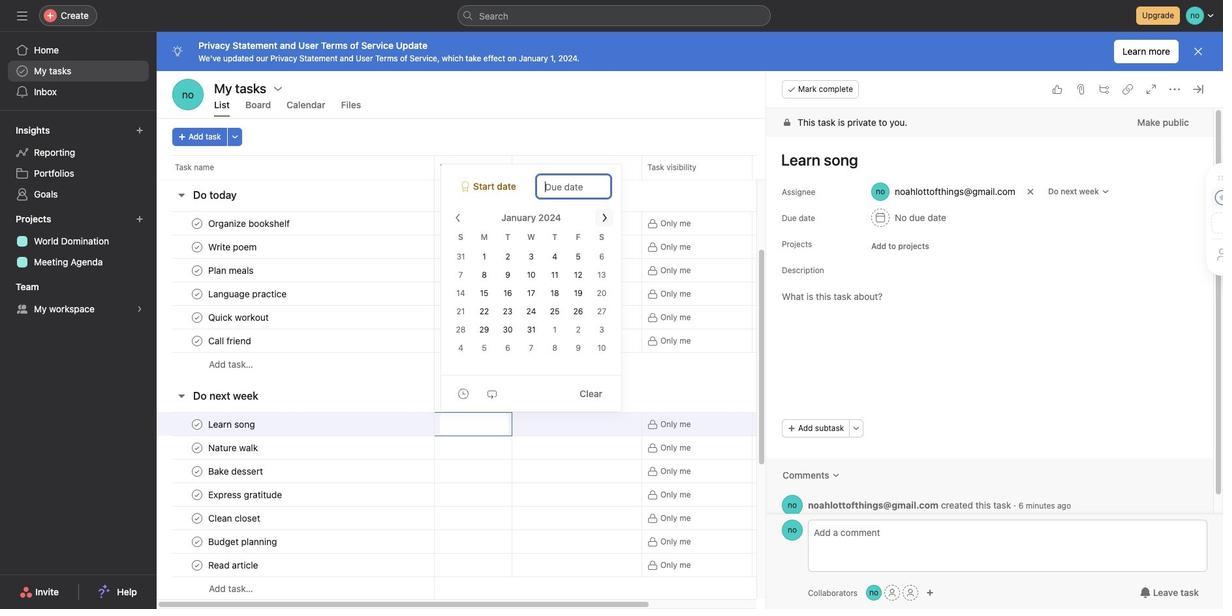 Task type: vqa. For each thing, say whether or not it's contained in the screenshot.
Mark complete image for Express gratitude CELL
yes



Task type: locate. For each thing, give the bounding box(es) containing it.
mark complete checkbox inside call friend cell
[[189, 333, 205, 349]]

3 mark complete image from the top
[[189, 333, 205, 349]]

8 mark complete checkbox from the top
[[189, 534, 205, 550]]

7 mark complete checkbox from the top
[[189, 511, 205, 527]]

task name text field inside read article cell
[[206, 559, 262, 572]]

add time image
[[458, 389, 469, 399]]

bake dessert cell
[[157, 460, 435, 484]]

task name text field for budget planning cell
[[206, 536, 281, 549]]

7 mark complete image from the top
[[189, 511, 205, 527]]

dismiss image
[[1193, 46, 1204, 57]]

8 task name text field from the top
[[206, 536, 281, 549]]

task name text field inside organize bookshelf cell
[[206, 217, 294, 230]]

mark complete checkbox for call friend cell
[[189, 333, 205, 349]]

1 task name text field from the top
[[206, 241, 261, 254]]

3 mark complete checkbox from the top
[[189, 417, 205, 433]]

Task Name text field
[[773, 145, 1198, 175]]

9 mark complete image from the top
[[189, 558, 205, 574]]

task name text field for mark complete checkbox in the organize bookshelf cell
[[206, 217, 294, 230]]

6 task name text field from the top
[[206, 442, 262, 455]]

mark complete checkbox inside organize bookshelf cell
[[189, 216, 205, 231]]

3 task name text field from the top
[[206, 288, 291, 301]]

2 task name text field from the top
[[206, 311, 273, 324]]

task name text field inside bake dessert cell
[[206, 465, 267, 478]]

express gratitude cell
[[157, 483, 435, 507]]

mark complete image for read article cell
[[189, 558, 205, 574]]

7 row from the top
[[157, 329, 885, 353]]

collapse task list for this section image
[[176, 391, 187, 402]]

3 row from the top
[[157, 235, 885, 259]]

mark complete image for bake dessert cell
[[189, 464, 205, 480]]

1 vertical spatial show options image
[[494, 164, 501, 172]]

header do next week tree grid
[[157, 413, 885, 601]]

Mark complete checkbox
[[189, 216, 205, 231], [189, 263, 205, 278], [189, 310, 205, 325], [189, 333, 205, 349], [189, 440, 205, 456], [189, 464, 205, 480], [189, 511, 205, 527], [189, 534, 205, 550], [189, 558, 205, 574]]

linked projects for clean closet cell
[[512, 507, 642, 531]]

1 mark complete image from the top
[[189, 239, 205, 255]]

mark complete checkbox for clean closet cell
[[189, 511, 205, 527]]

banner
[[157, 32, 1224, 71]]

add or remove collaborators image
[[866, 586, 882, 601], [927, 590, 934, 597]]

task name text field for learn song "cell" at the bottom left
[[206, 418, 259, 431]]

6 mark complete image from the top
[[189, 487, 205, 503]]

1 mark complete checkbox from the top
[[189, 239, 205, 255]]

5 task name text field from the top
[[206, 418, 259, 431]]

header do today tree grid
[[157, 212, 885, 377]]

9 mark complete checkbox from the top
[[189, 558, 205, 574]]

mark complete checkbox inside clean closet cell
[[189, 511, 205, 527]]

more options image
[[853, 425, 861, 433]]

see details, my workspace image
[[136, 306, 144, 313]]

learn song cell
[[157, 413, 435, 437]]

2 task name text field from the top
[[206, 264, 258, 277]]

learn song dialog
[[766, 71, 1224, 610]]

linked projects for bake dessert cell
[[512, 460, 642, 484]]

show options image inside row
[[494, 164, 501, 172]]

mark complete checkbox for quick workout cell on the left of page
[[189, 310, 205, 325]]

mark complete checkbox inside language practice cell
[[189, 286, 205, 302]]

mark complete image inside budget planning cell
[[189, 534, 205, 550]]

2 mark complete image from the top
[[189, 263, 205, 278]]

write poem cell
[[157, 235, 435, 259]]

more actions image
[[231, 133, 239, 141]]

mark complete checkbox inside the nature walk cell
[[189, 440, 205, 456]]

task name text field for call friend cell
[[206, 335, 255, 348]]

4 mark complete image from the top
[[189, 417, 205, 433]]

mark complete image inside language practice cell
[[189, 286, 205, 302]]

previous month image
[[453, 213, 464, 223]]

2 mark complete image from the top
[[189, 286, 205, 302]]

4 mark complete checkbox from the top
[[189, 333, 205, 349]]

1 mark complete image from the top
[[189, 216, 205, 231]]

15 row from the top
[[157, 554, 885, 578]]

Search tasks, projects, and more text field
[[458, 5, 771, 26]]

task name text field inside quick workout cell
[[206, 311, 273, 324]]

mark complete image inside learn song "cell"
[[189, 417, 205, 433]]

call friend cell
[[157, 329, 435, 353]]

collapse task list for this section image
[[176, 190, 187, 200]]

task name text field inside learn song "cell"
[[206, 418, 259, 431]]

mark complete image for express gratitude cell
[[189, 487, 205, 503]]

5 mark complete image from the top
[[189, 464, 205, 480]]

8 mark complete image from the top
[[189, 534, 205, 550]]

mark complete image inside the write poem cell
[[189, 239, 205, 255]]

mark complete checkbox inside learn song "cell"
[[189, 417, 205, 433]]

show options image
[[273, 83, 283, 94], [494, 164, 501, 172]]

task name text field inside express gratitude cell
[[206, 489, 286, 502]]

Due date text field
[[537, 175, 611, 198]]

task name text field inside clean closet cell
[[206, 512, 264, 525]]

plan meals cell
[[157, 259, 435, 283]]

Mark complete checkbox
[[189, 239, 205, 255], [189, 286, 205, 302], [189, 417, 205, 433], [189, 487, 205, 503]]

new project or portfolio image
[[136, 215, 144, 223]]

mark complete checkbox inside read article cell
[[189, 558, 205, 574]]

task name text field for mark complete checkbox inside quick workout cell
[[206, 311, 273, 324]]

projects element
[[0, 208, 157, 276]]

task name text field inside budget planning cell
[[206, 536, 281, 549]]

2 mark complete checkbox from the top
[[189, 286, 205, 302]]

main content inside learn song dialog
[[766, 108, 1214, 533]]

3 mark complete checkbox from the top
[[189, 310, 205, 325]]

task name text field inside the write poem cell
[[206, 241, 261, 254]]

linked projects for budget planning cell
[[512, 530, 642, 554]]

12 row from the top
[[157, 483, 885, 507]]

5 mark complete checkbox from the top
[[189, 440, 205, 456]]

mark complete image for quick workout cell on the left of page
[[189, 310, 205, 325]]

mark complete image for language practice cell at the left
[[189, 286, 205, 302]]

task name text field for plan meals cell
[[206, 264, 258, 277]]

4 row from the top
[[157, 259, 885, 283]]

mark complete checkbox for the write poem cell
[[189, 239, 205, 255]]

7 task name text field from the top
[[206, 512, 264, 525]]

mark complete image inside read article cell
[[189, 558, 205, 574]]

mark complete image inside plan meals cell
[[189, 263, 205, 278]]

mark complete image inside express gratitude cell
[[189, 487, 205, 503]]

read article cell
[[157, 554, 435, 578]]

task name text field inside the nature walk cell
[[206, 442, 262, 455]]

6 mark complete checkbox from the top
[[189, 464, 205, 480]]

add subtask image
[[1099, 84, 1110, 95]]

14 row from the top
[[157, 530, 885, 554]]

show options image for 15th row from the bottom
[[494, 164, 501, 172]]

3 task name text field from the top
[[206, 465, 267, 478]]

mark complete image for clean closet cell
[[189, 511, 205, 527]]

main content
[[766, 108, 1214, 533]]

4 task name text field from the top
[[206, 335, 255, 348]]

Task name text field
[[206, 241, 261, 254], [206, 264, 258, 277], [206, 288, 291, 301], [206, 335, 255, 348], [206, 418, 259, 431], [206, 442, 262, 455], [206, 512, 264, 525], [206, 536, 281, 549]]

mark complete image for learn song "cell" at the bottom left
[[189, 417, 205, 433]]

task name text field for mark complete checkbox in bake dessert cell
[[206, 465, 267, 478]]

mark complete image inside the nature walk cell
[[189, 440, 205, 456]]

mark complete image for plan meals cell
[[189, 263, 205, 278]]

0 horizontal spatial add or remove collaborators image
[[866, 586, 882, 601]]

mark complete checkbox inside bake dessert cell
[[189, 464, 205, 480]]

mark complete image inside clean closet cell
[[189, 511, 205, 527]]

remove assignee image
[[1027, 188, 1035, 196]]

insights element
[[0, 119, 157, 208]]

1 horizontal spatial show options image
[[494, 164, 501, 172]]

16 row from the top
[[157, 577, 885, 601]]

5 task name text field from the top
[[206, 559, 262, 572]]

Task name text field
[[206, 217, 294, 230], [206, 311, 273, 324], [206, 465, 267, 478], [206, 489, 286, 502], [206, 559, 262, 572]]

task name text field inside language practice cell
[[206, 288, 291, 301]]

column header
[[172, 155, 438, 180]]

0 likes. click to like this task image
[[1052, 84, 1063, 95]]

mark complete image inside bake dessert cell
[[189, 464, 205, 480]]

open user profile image
[[782, 496, 803, 516]]

mark complete image inside quick workout cell
[[189, 310, 205, 325]]

row
[[157, 155, 885, 180], [157, 212, 885, 236], [157, 235, 885, 259], [157, 259, 885, 283], [157, 282, 885, 306], [157, 306, 885, 330], [157, 329, 885, 353], [157, 353, 885, 377], [157, 413, 885, 437], [157, 436, 885, 460], [157, 460, 885, 484], [157, 483, 885, 507], [157, 507, 885, 531], [157, 530, 885, 554], [157, 554, 885, 578], [157, 577, 885, 601]]

mark complete image
[[189, 239, 205, 255], [189, 286, 205, 302], [189, 310, 205, 325], [189, 417, 205, 433]]

task name text field inside plan meals cell
[[206, 264, 258, 277]]

mark complete checkbox inside quick workout cell
[[189, 310, 205, 325]]

mark complete checkbox inside the write poem cell
[[189, 239, 205, 255]]

0 vertical spatial show options image
[[273, 83, 283, 94]]

1 task name text field from the top
[[206, 217, 294, 230]]

1 mark complete checkbox from the top
[[189, 216, 205, 231]]

mark complete checkbox inside express gratitude cell
[[189, 487, 205, 503]]

None text field
[[440, 413, 509, 436]]

mark complete image inside organize bookshelf cell
[[189, 216, 205, 231]]

9 row from the top
[[157, 413, 885, 437]]

copy task link image
[[1123, 84, 1133, 95]]

0 horizontal spatial show options image
[[273, 83, 283, 94]]

mark complete image
[[189, 216, 205, 231], [189, 263, 205, 278], [189, 333, 205, 349], [189, 440, 205, 456], [189, 464, 205, 480], [189, 487, 205, 503], [189, 511, 205, 527], [189, 534, 205, 550], [189, 558, 205, 574]]

4 mark complete checkbox from the top
[[189, 487, 205, 503]]

mark complete image inside call friend cell
[[189, 333, 205, 349]]

task name text field inside call friend cell
[[206, 335, 255, 348]]

mark complete checkbox for plan meals cell
[[189, 263, 205, 278]]

mark complete checkbox inside plan meals cell
[[189, 263, 205, 278]]

6 row from the top
[[157, 306, 885, 330]]

4 mark complete image from the top
[[189, 440, 205, 456]]

global element
[[0, 32, 157, 110]]

2 mark complete checkbox from the top
[[189, 263, 205, 278]]

3 mark complete image from the top
[[189, 310, 205, 325]]

mark complete image for budget planning cell
[[189, 534, 205, 550]]

4 task name text field from the top
[[206, 489, 286, 502]]

11 row from the top
[[157, 460, 885, 484]]

mark complete checkbox inside budget planning cell
[[189, 534, 205, 550]]



Task type: describe. For each thing, give the bounding box(es) containing it.
task name text field for the write poem cell
[[206, 241, 261, 254]]

budget planning cell
[[157, 530, 435, 554]]

none text field inside header do next week tree grid
[[440, 413, 509, 436]]

header recently assigned tree grid
[[157, 81, 885, 176]]

10 row from the top
[[157, 436, 885, 460]]

task name text field for mark complete option inside the express gratitude cell
[[206, 489, 286, 502]]

open user profile image
[[782, 520, 803, 541]]

1 horizontal spatial add or remove collaborators image
[[927, 590, 934, 597]]

mark complete image for call friend cell
[[189, 333, 205, 349]]

attachments: add a file to this task, learn song image
[[1076, 84, 1086, 95]]

1 row from the top
[[157, 155, 885, 180]]

close details image
[[1193, 84, 1204, 95]]

5 row from the top
[[157, 282, 885, 306]]

view profile settings image
[[172, 79, 204, 110]]

linked projects for read article cell
[[512, 554, 642, 578]]

mark complete checkbox for organize bookshelf cell on the top left of the page
[[189, 216, 205, 231]]

language practice cell
[[157, 282, 435, 306]]

2 row from the top
[[157, 212, 885, 236]]

mark complete checkbox for budget planning cell
[[189, 534, 205, 550]]

mark complete checkbox for bake dessert cell
[[189, 464, 205, 480]]

mark complete checkbox for read article cell
[[189, 558, 205, 574]]

task name text field for mark complete checkbox inside the read article cell
[[206, 559, 262, 572]]

13 row from the top
[[157, 507, 885, 531]]

show options image for "header recently assigned" tree grid
[[273, 83, 283, 94]]

linked projects for express gratitude cell
[[512, 483, 642, 507]]

mark complete checkbox for the nature walk cell
[[189, 440, 205, 456]]

mark complete checkbox for express gratitude cell
[[189, 487, 205, 503]]

task name text field for language practice cell at the left
[[206, 288, 291, 301]]

mark complete image for the write poem cell
[[189, 239, 205, 255]]

task name text field for the nature walk cell
[[206, 442, 262, 455]]

next month image
[[599, 213, 610, 223]]

mark complete image for organize bookshelf cell on the top left of the page
[[189, 216, 205, 231]]

quick workout cell
[[157, 306, 435, 330]]

task name text field for clean closet cell
[[206, 512, 264, 525]]

more actions for this task image
[[1170, 84, 1180, 95]]

new insights image
[[136, 127, 144, 134]]

linked projects for nature walk cell
[[512, 436, 642, 460]]

nature walk cell
[[157, 436, 435, 460]]

clean closet cell
[[157, 507, 435, 531]]

teams element
[[0, 276, 157, 323]]

mark complete image for the nature walk cell
[[189, 440, 205, 456]]

8 row from the top
[[157, 353, 885, 377]]

show options image
[[624, 164, 631, 172]]

set to repeat image
[[487, 389, 497, 399]]

mark complete checkbox for learn song "cell" at the bottom left
[[189, 417, 205, 433]]

organize bookshelf cell
[[157, 212, 435, 236]]

mark complete checkbox for language practice cell at the left
[[189, 286, 205, 302]]

hide sidebar image
[[17, 10, 27, 21]]

full screen image
[[1146, 84, 1157, 95]]



